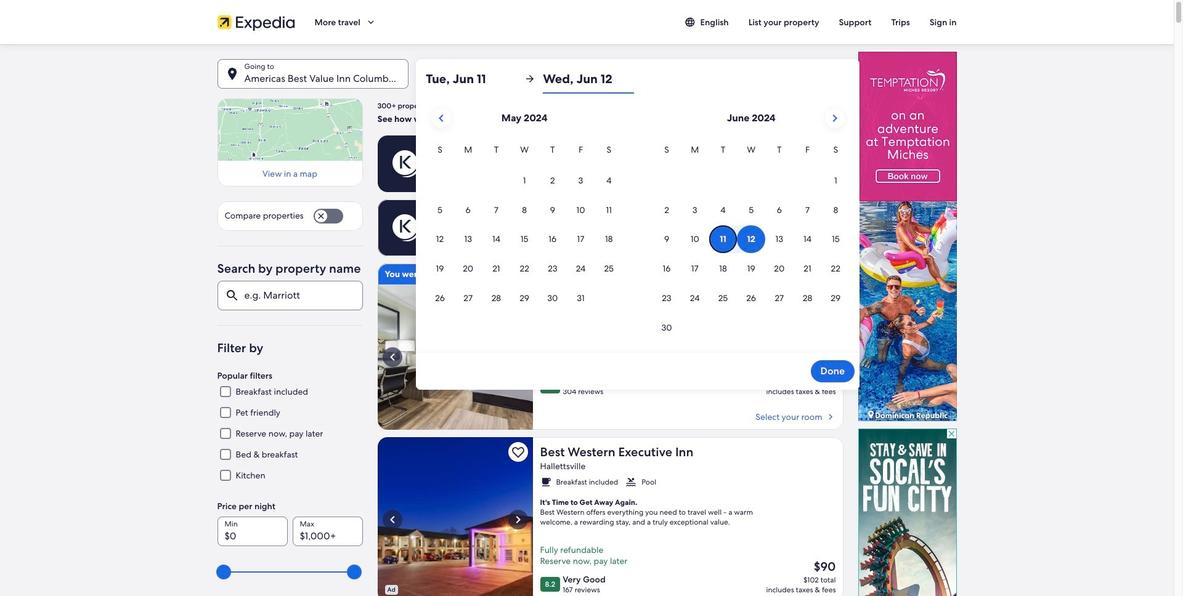 Task type: vqa. For each thing, say whether or not it's contained in the screenshot.
Show previous image for Americas Best Value Inn Columbus, TX
yes



Task type: locate. For each thing, give the bounding box(es) containing it.
0 vertical spatial small image
[[684, 17, 700, 28]]

more travel image
[[365, 17, 376, 28]]

static map image image
[[217, 99, 363, 161]]

small image
[[626, 477, 637, 488]]

show previous image for americas best value inn columbus, tx image
[[385, 350, 400, 365]]

0 horizontal spatial small image
[[540, 477, 551, 488]]

application
[[426, 104, 850, 343]]

medium image
[[825, 412, 836, 423]]

small image
[[684, 17, 700, 28], [540, 477, 551, 488]]

$0, Minimum, Price per night range field
[[225, 559, 355, 586]]

june 2024 element
[[653, 143, 850, 343]]

show next image for americas best value inn columbus, tx image
[[510, 350, 525, 365]]

may 2024 element
[[426, 143, 623, 314]]

$1,000 and above, Maximum, Price per night text field
[[292, 517, 363, 547]]

Save Best Western Executive Inn to a trip checkbox
[[508, 442, 528, 462]]

1 horizontal spatial small image
[[684, 17, 700, 28]]

next month image
[[827, 111, 842, 126]]

show previous image for best western executive inn image
[[385, 513, 400, 527]]

1 vertical spatial small image
[[540, 477, 551, 488]]

directional image
[[524, 73, 536, 84]]



Task type: describe. For each thing, give the bounding box(es) containing it.
room image
[[377, 285, 533, 430]]

show next image for best western executive inn image
[[510, 513, 525, 527]]

previous month image
[[434, 111, 448, 126]]

Save Americas Best Value Inn Columbus, TX to a trip checkbox
[[508, 290, 528, 309]]

$1,000 and above, Maximum, Price per night range field
[[225, 559, 355, 586]]

$0, Minimum, Price per night text field
[[217, 517, 287, 547]]

front of property image
[[377, 437, 533, 596]]

expedia logo image
[[217, 14, 295, 31]]



